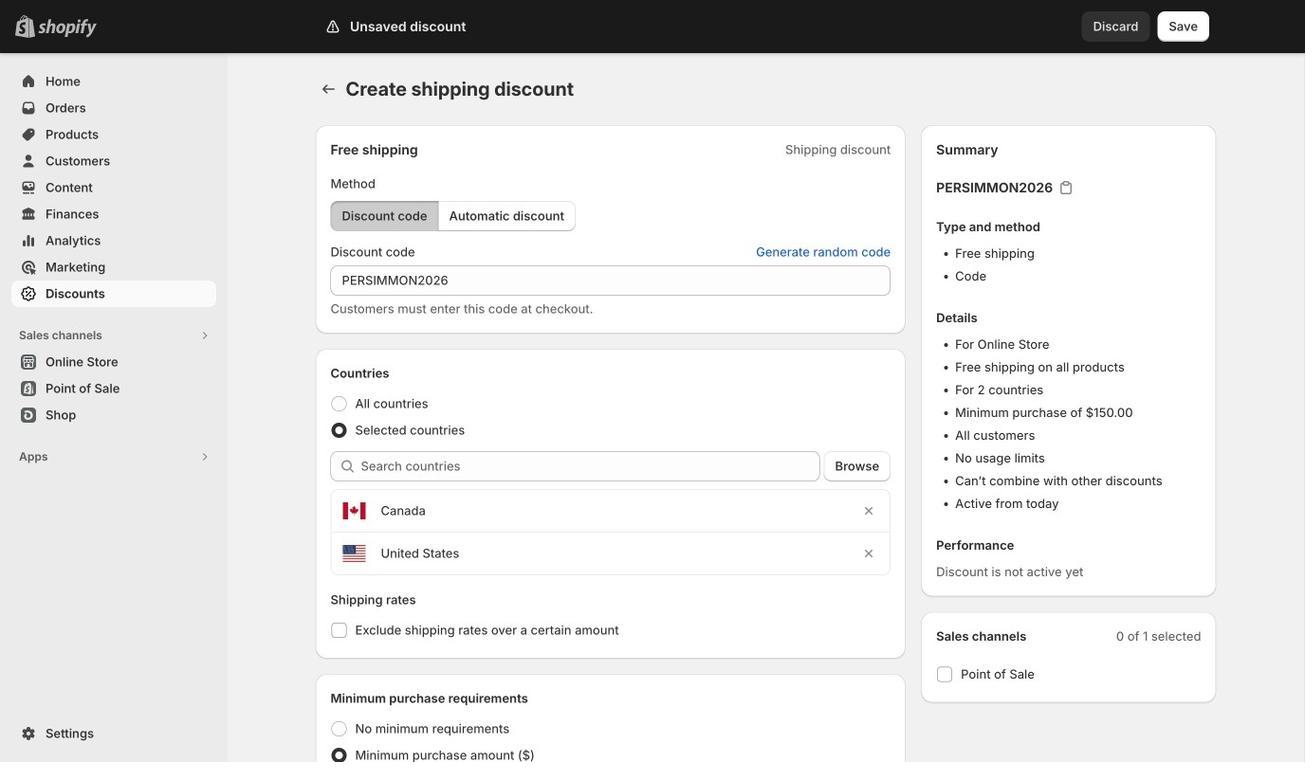 Task type: locate. For each thing, give the bounding box(es) containing it.
Search countries text field
[[361, 451, 820, 482]]

None text field
[[331, 266, 891, 296]]



Task type: vqa. For each thing, say whether or not it's contained in the screenshot.
text box
yes



Task type: describe. For each thing, give the bounding box(es) containing it.
shopify image
[[38, 19, 97, 38]]



